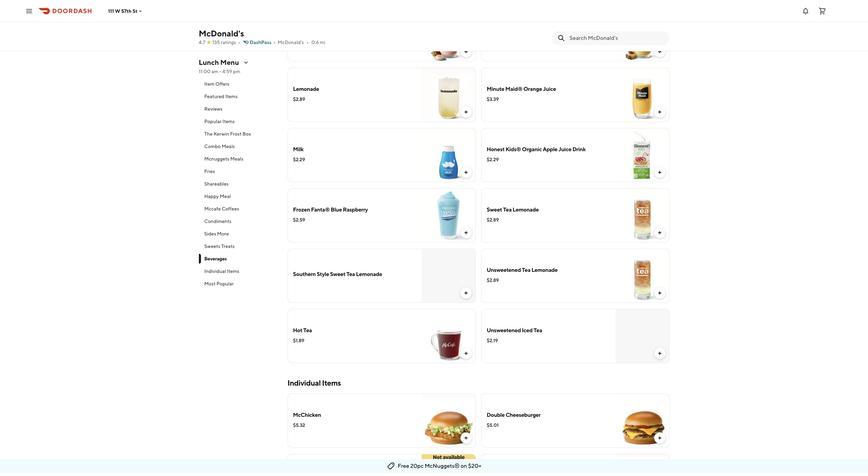 Task type: locate. For each thing, give the bounding box(es) containing it.
spicy mccrispy image
[[422, 454, 476, 473]]

1 horizontal spatial •
[[274, 40, 276, 45]]

0 horizontal spatial •
[[238, 40, 240, 45]]

$2.29 down 'milk' at the left top
[[293, 157, 305, 162]]

0 horizontal spatial juice
[[543, 86, 556, 92]]

kerwin
[[214, 131, 229, 137]]

individual down beverages
[[204, 268, 226, 274]]

on
[[461, 463, 467, 469]]

mcdonald's
[[199, 28, 244, 38], [278, 40, 304, 45]]

items inside individual items button
[[227, 268, 239, 274]]

drink
[[573, 146, 586, 153]]

•
[[238, 40, 240, 45], [274, 40, 276, 45], [307, 40, 309, 45]]

condiments
[[204, 218, 232, 224]]

juice left drink
[[559, 146, 572, 153]]

111 w 57th st
[[108, 8, 138, 14]]

add item to cart image for milk
[[464, 170, 469, 175]]

2 • from the left
[[274, 40, 276, 45]]

1 vertical spatial juice
[[559, 146, 572, 153]]

$2.89 for unsweetened tea lemonade
[[487, 277, 499, 283]]

• for mcdonald's • 0.6 mi
[[307, 40, 309, 45]]

individual items up mcchicken
[[288, 378, 341, 387]]

mccafe coffees
[[204, 206, 239, 212]]

0 horizontal spatial $2.29
[[293, 157, 305, 162]]

juice
[[543, 86, 556, 92], [559, 146, 572, 153]]

0.6
[[312, 40, 319, 45]]

add item to cart image
[[464, 49, 469, 54], [464, 109, 469, 115], [657, 109, 663, 115], [464, 170, 469, 175], [464, 230, 469, 235], [657, 230, 663, 235], [464, 290, 469, 296], [657, 290, 663, 296], [657, 351, 663, 356], [657, 435, 663, 441]]

mcchicken image
[[422, 394, 476, 448]]

0 vertical spatial mcdonald's
[[199, 28, 244, 38]]

0 vertical spatial meals
[[222, 144, 235, 149]]

offers
[[216, 81, 230, 87]]

popular right most
[[217, 281, 234, 286]]

$2.59
[[293, 217, 305, 223]]

the kerwin frost box button
[[199, 128, 279, 140]]

meals down the kerwin frost box
[[222, 144, 235, 149]]

frozen
[[293, 206, 310, 213]]

mcnuggets
[[204, 156, 229, 162]]

add item to cart image for unsweetened iced tea
[[657, 351, 663, 356]]

shareables
[[204, 181, 229, 187]]

mcdonald's left 0.6
[[278, 40, 304, 45]]

1 vertical spatial unsweetened
[[487, 327, 521, 334]]

mcdonald's for mcdonald's
[[199, 28, 244, 38]]

add item to cart image for hot tea
[[464, 351, 469, 356]]

mango
[[487, 25, 504, 32]]

mcdouble image
[[616, 454, 670, 473]]

milk
[[293, 146, 304, 153]]

free 20pc mcnuggetsⓡ on $20+
[[398, 463, 482, 469]]

meals
[[222, 144, 235, 149], [230, 156, 244, 162]]

smoothie
[[531, 25, 555, 32]]

1 horizontal spatial mcdonald's
[[278, 40, 304, 45]]

$4.39
[[293, 36, 305, 42]]

1 horizontal spatial $2.29
[[487, 157, 499, 162]]

coffees
[[222, 206, 239, 212]]

0 horizontal spatial mcdonald's
[[199, 28, 244, 38]]

the kerwin frost box
[[204, 131, 251, 137]]

popular down reviews
[[204, 119, 222, 124]]

menu
[[221, 58, 239, 66]]

$3.39
[[487, 96, 499, 102]]

am
[[212, 69, 218, 74]]

honest kids® organic apple juice drink image
[[616, 128, 670, 182]]

fries
[[204, 169, 215, 174]]

items
[[226, 94, 238, 99], [223, 119, 235, 124], [227, 268, 239, 274], [322, 378, 341, 387]]

individual items up most popular
[[204, 268, 239, 274]]

1 $2.29 from the left
[[293, 157, 305, 162]]

add item to cart image for unsweetened tea lemonade
[[657, 290, 663, 296]]

0 items, open order cart image
[[819, 7, 827, 15]]

add item to cart image
[[657, 49, 663, 54], [657, 170, 663, 175], [464, 351, 469, 356], [464, 435, 469, 441]]

• right dashpass
[[274, 40, 276, 45]]

1 vertical spatial sweet
[[330, 271, 346, 277]]

minute
[[487, 86, 505, 92]]

$2.19
[[487, 338, 498, 343]]

$2.29 down the 'honest' at the right of the page
[[487, 157, 499, 162]]

individual items button
[[199, 265, 279, 277]]

2 vertical spatial $2.89
[[487, 277, 499, 283]]

4:59
[[222, 69, 232, 74]]

item offers
[[204, 81, 230, 87]]

fries button
[[199, 165, 279, 178]]

1 vertical spatial mcdonald's
[[278, 40, 304, 45]]

the
[[204, 131, 213, 137]]

0 vertical spatial individual
[[204, 268, 226, 274]]

2 unsweetened from the top
[[487, 327, 521, 334]]

mcnuggets meals button
[[199, 153, 279, 165]]

mcdonald's for mcdonald's • 0.6 mi
[[278, 40, 304, 45]]

tea for sweet
[[503, 206, 512, 213]]

0 vertical spatial $2.89
[[293, 96, 305, 102]]

honest kids® organic apple juice drink
[[487, 146, 586, 153]]

unsweetened
[[487, 267, 521, 273], [487, 327, 521, 334]]

combo
[[204, 144, 221, 149]]

frost
[[230, 131, 242, 137]]

1 vertical spatial meals
[[230, 156, 244, 162]]

111
[[108, 8, 114, 14]]

1 • from the left
[[238, 40, 240, 45]]

juice right orange
[[543, 86, 556, 92]]

happy meal
[[204, 194, 231, 199]]

• right ratings
[[238, 40, 240, 45]]

3 • from the left
[[307, 40, 309, 45]]

sweet
[[487, 206, 502, 213], [330, 271, 346, 277]]

individual items
[[204, 268, 239, 274], [288, 378, 341, 387]]

$2.89
[[293, 96, 305, 102], [487, 217, 499, 223], [487, 277, 499, 283]]

dashpass •
[[250, 40, 276, 45]]

0 horizontal spatial individual items
[[204, 268, 239, 274]]

1 vertical spatial individual items
[[288, 378, 341, 387]]

meals for mcnuggets meals
[[230, 156, 244, 162]]

mcdonald's up '135 ratings •'
[[199, 28, 244, 38]]

add item to cart image for double cheeseburger
[[657, 435, 663, 441]]

2 horizontal spatial •
[[307, 40, 309, 45]]

combo meals
[[204, 144, 235, 149]]

1 horizontal spatial individual
[[288, 378, 321, 387]]

happy
[[204, 194, 219, 199]]

beverages
[[204, 256, 227, 261]]

0 vertical spatial sweet
[[487, 206, 502, 213]]

individual inside individual items button
[[204, 268, 226, 274]]

individual items inside button
[[204, 268, 239, 274]]

mango pineapple smoothie
[[487, 25, 555, 32]]

1 vertical spatial $2.89
[[487, 217, 499, 223]]

items inside featured items button
[[226, 94, 238, 99]]

free
[[398, 463, 410, 469]]

1 unsweetened from the top
[[487, 267, 521, 273]]

0 vertical spatial unsweetened
[[487, 267, 521, 273]]

unsweetened iced tea
[[487, 327, 543, 334]]

1 vertical spatial individual
[[288, 378, 321, 387]]

individual up mcchicken
[[288, 378, 321, 387]]

blue
[[331, 206, 342, 213]]

2 $2.29 from the left
[[487, 157, 499, 162]]

meals down combo meals button
[[230, 156, 244, 162]]

135
[[212, 40, 220, 45]]

• left 0.6
[[307, 40, 309, 45]]

unsweetened tea lemonade image
[[616, 249, 670, 303]]

1 horizontal spatial sweet
[[487, 206, 502, 213]]

honest
[[487, 146, 505, 153]]

$2.29 for milk
[[293, 157, 305, 162]]

0 vertical spatial individual items
[[204, 268, 239, 274]]

items inside popular items button
[[223, 119, 235, 124]]

tea
[[503, 206, 512, 213], [522, 267, 531, 273], [347, 271, 355, 277], [304, 327, 312, 334], [534, 327, 543, 334]]

$2.29
[[293, 157, 305, 162], [487, 157, 499, 162]]

sweets treats button
[[199, 240, 279, 252]]

ratings
[[221, 40, 236, 45]]

0 horizontal spatial individual
[[204, 268, 226, 274]]

4.7
[[199, 40, 206, 45]]

most popular button
[[199, 277, 279, 290]]

popular
[[204, 119, 222, 124], [217, 281, 234, 286]]

meal
[[220, 194, 231, 199]]

strawberry banana smoothie image
[[422, 7, 476, 61]]

lemonade
[[293, 86, 319, 92], [513, 206, 539, 213], [532, 267, 558, 273], [356, 271, 382, 277]]



Task type: describe. For each thing, give the bounding box(es) containing it.
double
[[487, 412, 505, 418]]

items for popular items button
[[223, 119, 235, 124]]

maid®
[[506, 86, 523, 92]]

1 vertical spatial popular
[[217, 281, 234, 286]]

lunch menu
[[199, 58, 239, 66]]

most popular
[[204, 281, 234, 286]]

items for featured items button
[[226, 94, 238, 99]]

st
[[133, 8, 138, 14]]

open menu image
[[25, 7, 33, 15]]

happy meal button
[[199, 190, 279, 203]]

$5.01
[[487, 422, 499, 428]]

$2.89 for sweet tea lemonade
[[487, 217, 499, 223]]

combo meals button
[[199, 140, 279, 153]]

lemonade image
[[422, 68, 476, 122]]

featured items
[[204, 94, 238, 99]]

item offers button
[[199, 78, 279, 90]]

$1.89
[[293, 338, 304, 343]]

sides more
[[204, 231, 229, 237]]

treats
[[221, 243, 235, 249]]

sides
[[204, 231, 216, 237]]

$5.32
[[293, 422, 305, 428]]

mccafe coffees button
[[199, 203, 279, 215]]

reviews
[[204, 106, 223, 112]]

mcnuggetsⓡ
[[425, 463, 460, 469]]

0 vertical spatial popular
[[204, 119, 222, 124]]

hot tea image
[[422, 309, 476, 363]]

lunch
[[199, 58, 219, 66]]

kids®
[[506, 146, 521, 153]]

mccafe
[[204, 206, 221, 212]]

pm
[[233, 69, 240, 74]]

double cheeseburger
[[487, 412, 541, 418]]

southern
[[293, 271, 316, 277]]

add item to cart image for honest kids® organic apple juice drink
[[657, 170, 663, 175]]

-
[[219, 69, 221, 74]]

pineapple
[[505, 25, 530, 32]]

raspberry
[[343, 206, 368, 213]]

unsweetened for unsweetened tea lemonade
[[487, 267, 521, 273]]

notification bell image
[[802, 7, 811, 15]]

popular items button
[[199, 115, 279, 128]]

mcchicken
[[293, 412, 321, 418]]

11:00
[[199, 69, 211, 74]]

sides more button
[[199, 228, 279, 240]]

sweets treats
[[204, 243, 235, 249]]

hot
[[293, 327, 303, 334]]

frozen fanta® blue raspberry image
[[422, 188, 476, 242]]

cheeseburger
[[506, 412, 541, 418]]

• for dashpass •
[[274, 40, 276, 45]]

mi
[[320, 40, 326, 45]]

tea for unsweetened
[[522, 267, 531, 273]]

featured
[[204, 94, 225, 99]]

sweet tea lemonade
[[487, 206, 539, 213]]

sweets
[[204, 243, 220, 249]]

sweet tea lemonade image
[[616, 188, 670, 242]]

menus image
[[243, 60, 249, 65]]

tea for hot
[[304, 327, 312, 334]]

items for individual items button on the bottom of the page
[[227, 268, 239, 274]]

20pc
[[411, 463, 424, 469]]

reviews button
[[199, 103, 279, 115]]

57th
[[121, 8, 132, 14]]

milk image
[[422, 128, 476, 182]]

apple
[[543, 146, 558, 153]]

add item to cart image for minute maid® orange juice
[[657, 109, 663, 115]]

Item Search search field
[[570, 34, 664, 42]]

1 horizontal spatial juice
[[559, 146, 572, 153]]

iced
[[522, 327, 533, 334]]

0 vertical spatial juice
[[543, 86, 556, 92]]

11:00 am - 4:59 pm
[[199, 69, 240, 74]]

hot tea
[[293, 327, 312, 334]]

southern style sweet tea lemonade
[[293, 271, 382, 277]]

add item to cart image for frozen fanta® blue raspberry
[[464, 230, 469, 235]]

popular items
[[204, 119, 235, 124]]

more
[[217, 231, 229, 237]]

$2.89 for lemonade
[[293, 96, 305, 102]]

featured items button
[[199, 90, 279, 103]]

add item to cart image for sweet tea lemonade
[[657, 230, 663, 235]]

0 horizontal spatial sweet
[[330, 271, 346, 277]]

add item to cart image for mcchicken
[[464, 435, 469, 441]]

unsweetened tea lemonade
[[487, 267, 558, 273]]

minute maid® orange juice image
[[616, 68, 670, 122]]

1 horizontal spatial individual items
[[288, 378, 341, 387]]

dashpass
[[250, 40, 272, 45]]

meals for combo meals
[[222, 144, 235, 149]]

organic
[[522, 146, 542, 153]]

shareables button
[[199, 178, 279, 190]]

unsweetened for unsweetened iced tea
[[487, 327, 521, 334]]

fanta®
[[311, 206, 330, 213]]

mango pineapple smoothie image
[[616, 7, 670, 61]]

w
[[115, 8, 120, 14]]

mcnuggets meals
[[204, 156, 244, 162]]

style
[[317, 271, 329, 277]]

$2.29 for honest kids® organic apple juice drink
[[487, 157, 499, 162]]

item
[[204, 81, 215, 87]]

111 w 57th st button
[[108, 8, 143, 14]]

add item to cart image for lemonade
[[464, 109, 469, 115]]

double cheeseburger image
[[616, 394, 670, 448]]

135 ratings •
[[212, 40, 240, 45]]

minute maid® orange juice
[[487, 86, 556, 92]]

$20+
[[469, 463, 482, 469]]



Task type: vqa. For each thing, say whether or not it's contained in the screenshot.
Order
no



